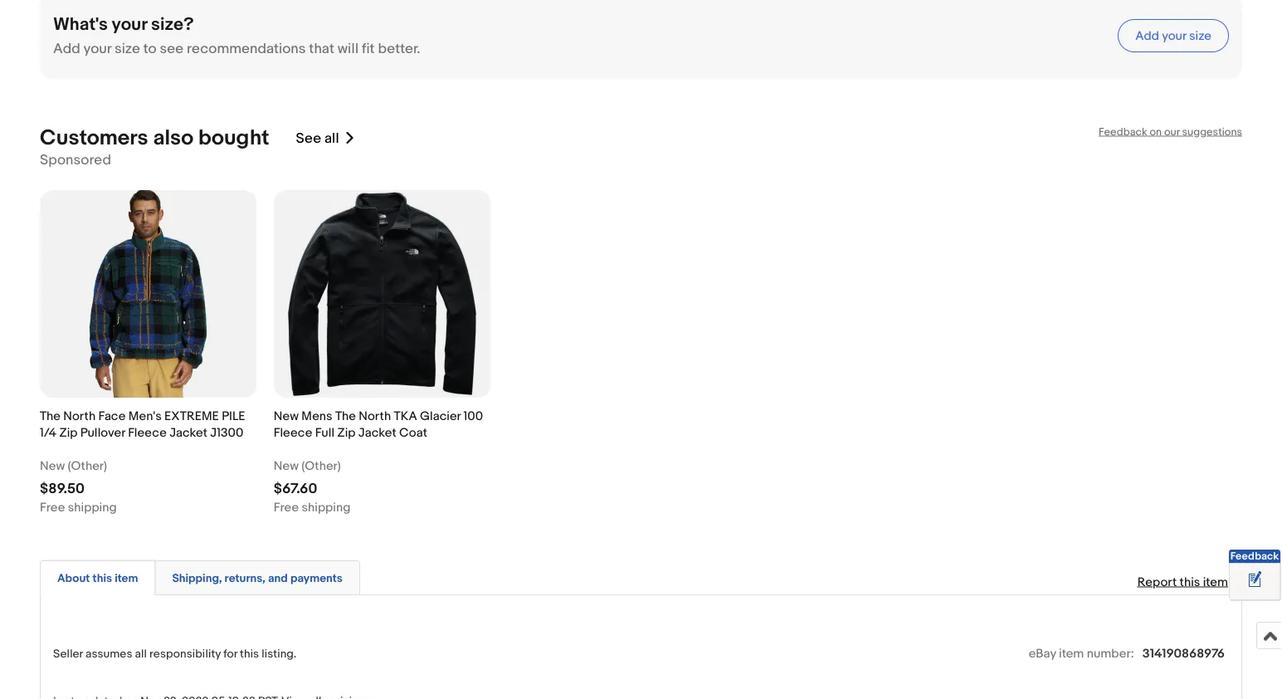 Task type: locate. For each thing, give the bounding box(es) containing it.
this right report
[[1180, 574, 1201, 589]]

1 horizontal spatial jacket
[[359, 425, 397, 440]]

2 jacket from the left
[[359, 425, 397, 440]]

1 free shipping text field from the left
[[40, 499, 117, 515]]

new left mens
[[274, 408, 299, 423]]

jacket
[[169, 425, 208, 440], [359, 425, 397, 440]]

1 horizontal spatial item
[[1059, 646, 1085, 661]]

0 horizontal spatial free shipping text field
[[40, 499, 117, 515]]

free shipping text field for $67.60
[[274, 499, 351, 515]]

feedback up report this item link
[[1231, 550, 1280, 563]]

free down $89.50
[[40, 500, 65, 515]]

1 horizontal spatial feedback
[[1231, 550, 1280, 563]]

0 vertical spatial feedback
[[1099, 125, 1148, 138]]

shipping, returns, and payments button
[[172, 570, 343, 586]]

1 shipping from the left
[[68, 500, 117, 515]]

jacket for $89.50
[[169, 425, 208, 440]]

on
[[1150, 125, 1162, 138]]

See all text field
[[296, 129, 339, 147]]

new
[[274, 408, 299, 423], [40, 458, 65, 473], [274, 458, 299, 473]]

jacket inside the north face men's extreme pile 1/4 zip pullover fleece jacket      j1300
[[169, 425, 208, 440]]

item right ebay
[[1059, 646, 1085, 661]]

fleece down mens
[[274, 425, 312, 440]]

the up '1/4'
[[40, 408, 60, 423]]

1 horizontal spatial the
[[335, 408, 356, 423]]

new for $89.50
[[40, 458, 65, 473]]

1 horizontal spatial size
[[1190, 28, 1212, 43]]

2 shipping from the left
[[302, 500, 351, 515]]

shipping, returns, and payments
[[172, 571, 343, 585]]

add
[[1136, 28, 1160, 43], [53, 40, 80, 58]]

tab list
[[40, 557, 1243, 595]]

jacket down tka
[[359, 425, 397, 440]]

size
[[1190, 28, 1212, 43], [115, 40, 140, 58]]

0 horizontal spatial free
[[40, 500, 65, 515]]

about this item
[[57, 571, 138, 585]]

0 vertical spatial all
[[325, 129, 339, 147]]

this right about
[[93, 571, 112, 585]]

100
[[464, 408, 483, 423]]

shipping inside new (other) $67.60 free shipping
[[302, 500, 351, 515]]

free shipping text field for $89.50
[[40, 499, 117, 515]]

Free shipping text field
[[40, 499, 117, 515], [274, 499, 351, 515]]

what's your size? add your size to see recommendations that will fit better.
[[53, 13, 421, 58]]

free shipping text field down $89.50 text field on the bottom left of page
[[40, 499, 117, 515]]

0 horizontal spatial the
[[40, 408, 60, 423]]

0 horizontal spatial shipping
[[68, 500, 117, 515]]

add your size
[[1136, 28, 1212, 43]]

zip
[[59, 425, 78, 440], [337, 425, 356, 440]]

glacier
[[420, 408, 461, 423]]

1 horizontal spatial all
[[325, 129, 339, 147]]

0 horizontal spatial this
[[93, 571, 112, 585]]

zip right the full at left
[[337, 425, 356, 440]]

report this item
[[1138, 574, 1229, 589]]

$67.60 text field
[[274, 480, 317, 498]]

new up $67.60
[[274, 458, 299, 473]]

north inside the north face men's extreme pile 1/4 zip pullover fleece jacket      j1300
[[63, 408, 96, 423]]

2 the from the left
[[335, 408, 356, 423]]

0 horizontal spatial feedback
[[1099, 125, 1148, 138]]

north up the pullover
[[63, 408, 96, 423]]

0 horizontal spatial fleece
[[128, 425, 167, 440]]

shipping
[[68, 500, 117, 515], [302, 500, 351, 515]]

0 horizontal spatial (other)
[[68, 458, 107, 473]]

new inside the new (other) $89.50 free shipping
[[40, 458, 65, 473]]

shipping inside the new (other) $89.50 free shipping
[[68, 500, 117, 515]]

will
[[338, 40, 359, 58]]

(other) for $89.50
[[68, 458, 107, 473]]

your for size?
[[112, 13, 147, 35]]

seller assumes all responsibility for this listing.
[[53, 647, 297, 661]]

$89.50
[[40, 480, 85, 498]]

feedback left on
[[1099, 125, 1148, 138]]

2 horizontal spatial this
[[1180, 574, 1201, 589]]

1 horizontal spatial shipping
[[302, 500, 351, 515]]

new inside new mens the north tka glacier 100 fleece full zip jacket coat
[[274, 408, 299, 423]]

item for about this item
[[115, 571, 138, 585]]

1/4
[[40, 425, 57, 440]]

this
[[93, 571, 112, 585], [1180, 574, 1201, 589], [240, 647, 259, 661]]

this right for
[[240, 647, 259, 661]]

0 horizontal spatial zip
[[59, 425, 78, 440]]

item for report this item
[[1204, 574, 1229, 589]]

(other) up $89.50 text field on the bottom left of page
[[68, 458, 107, 473]]

payments
[[290, 571, 343, 585]]

314190868976
[[1143, 646, 1225, 661]]

north left tka
[[359, 408, 391, 423]]

2 north from the left
[[359, 408, 391, 423]]

free inside the new (other) $89.50 free shipping
[[40, 500, 65, 515]]

2 fleece from the left
[[274, 425, 312, 440]]

all
[[325, 129, 339, 147], [135, 647, 147, 661]]

1 horizontal spatial fleece
[[274, 425, 312, 440]]

this for report
[[1180, 574, 1201, 589]]

fleece down men's
[[128, 425, 167, 440]]

jacket inside new mens the north tka glacier 100 fleece full zip jacket coat
[[359, 425, 397, 440]]

all right "see"
[[325, 129, 339, 147]]

1 jacket from the left
[[169, 425, 208, 440]]

your inside button
[[1162, 28, 1187, 43]]

also
[[153, 125, 194, 151]]

fleece inside new mens the north tka glacier 100 fleece full zip jacket coat
[[274, 425, 312, 440]]

1 horizontal spatial north
[[359, 408, 391, 423]]

see
[[160, 40, 184, 58]]

(other) down the full at left
[[302, 458, 341, 473]]

(other) inside the new (other) $89.50 free shipping
[[68, 458, 107, 473]]

2 horizontal spatial item
[[1204, 574, 1229, 589]]

shipping down $67.60 text box
[[302, 500, 351, 515]]

your
[[112, 13, 147, 35], [1162, 28, 1187, 43], [83, 40, 111, 58]]

free
[[40, 500, 65, 515], [274, 500, 299, 515]]

item
[[115, 571, 138, 585], [1204, 574, 1229, 589], [1059, 646, 1085, 661]]

this inside button
[[93, 571, 112, 585]]

see all
[[296, 129, 339, 147]]

sponsored
[[40, 151, 111, 168]]

jacket down extreme on the left of the page
[[169, 425, 208, 440]]

the right mens
[[335, 408, 356, 423]]

fleece
[[128, 425, 167, 440], [274, 425, 312, 440]]

feedback for feedback
[[1231, 550, 1280, 563]]

0 horizontal spatial add
[[53, 40, 80, 58]]

1 vertical spatial feedback
[[1231, 550, 1280, 563]]

1 (other) from the left
[[68, 458, 107, 473]]

item right report
[[1204, 574, 1229, 589]]

(other)
[[68, 458, 107, 473], [302, 458, 341, 473]]

1 zip from the left
[[59, 425, 78, 440]]

responsibility
[[149, 647, 221, 661]]

coat
[[399, 425, 427, 440]]

zip right '1/4'
[[59, 425, 78, 440]]

customers
[[40, 125, 148, 151]]

1 horizontal spatial add
[[1136, 28, 1160, 43]]

feedback
[[1099, 125, 1148, 138], [1231, 550, 1280, 563]]

0 horizontal spatial north
[[63, 408, 96, 423]]

size inside what's your size? add your size to see recommendations that will fit better.
[[115, 40, 140, 58]]

north
[[63, 408, 96, 423], [359, 408, 391, 423]]

2 free from the left
[[274, 500, 299, 515]]

free shipping text field down $67.60
[[274, 499, 351, 515]]

report this item link
[[1130, 566, 1237, 598]]

1 horizontal spatial zip
[[337, 425, 356, 440]]

what's
[[53, 13, 108, 35]]

1 free from the left
[[40, 500, 65, 515]]

men's
[[128, 408, 162, 423]]

(other) inside new (other) $67.60 free shipping
[[302, 458, 341, 473]]

0 horizontal spatial size
[[115, 40, 140, 58]]

about
[[57, 571, 90, 585]]

add inside what's your size? add your size to see recommendations that will fit better.
[[53, 40, 80, 58]]

the north face men's extreme pile 1/4 zip pullover fleece jacket      j1300
[[40, 408, 245, 440]]

1 north from the left
[[63, 408, 96, 423]]

1 horizontal spatial (other)
[[302, 458, 341, 473]]

2 zip from the left
[[337, 425, 356, 440]]

zip inside the north face men's extreme pile 1/4 zip pullover fleece jacket      j1300
[[59, 425, 78, 440]]

your for size
[[1162, 28, 1187, 43]]

new up $89.50
[[40, 458, 65, 473]]

item inside button
[[115, 571, 138, 585]]

free down $67.60
[[274, 500, 299, 515]]

ebay
[[1029, 646, 1057, 661]]

1 the from the left
[[40, 408, 60, 423]]

2 (other) from the left
[[302, 458, 341, 473]]

all right assumes
[[135, 647, 147, 661]]

1 fleece from the left
[[128, 425, 167, 440]]

the
[[40, 408, 60, 423], [335, 408, 356, 423]]

item right about
[[115, 571, 138, 585]]

0 horizontal spatial item
[[115, 571, 138, 585]]

1 horizontal spatial free shipping text field
[[274, 499, 351, 515]]

0 horizontal spatial jacket
[[169, 425, 208, 440]]

shipping down $89.50
[[68, 500, 117, 515]]

free inside new (other) $67.60 free shipping
[[274, 500, 299, 515]]

2 free shipping text field from the left
[[274, 499, 351, 515]]

1 horizontal spatial free
[[274, 500, 299, 515]]

to
[[143, 40, 157, 58]]

new inside new (other) $67.60 free shipping
[[274, 458, 299, 473]]

1 vertical spatial all
[[135, 647, 147, 661]]

and
[[268, 571, 288, 585]]

0 horizontal spatial all
[[135, 647, 147, 661]]



Task type: describe. For each thing, give the bounding box(es) containing it.
new for the
[[274, 408, 299, 423]]

assumes
[[85, 647, 132, 661]]

1 horizontal spatial this
[[240, 647, 259, 661]]

shipping,
[[172, 571, 222, 585]]

pile
[[222, 408, 245, 423]]

report
[[1138, 574, 1177, 589]]

extreme
[[164, 408, 219, 423]]

size?
[[151, 13, 194, 35]]

shipping for $67.60
[[302, 500, 351, 515]]

recommendations
[[187, 40, 306, 58]]

free for $67.60
[[274, 500, 299, 515]]

suggestions
[[1183, 125, 1243, 138]]

for
[[223, 647, 237, 661]]

our
[[1165, 125, 1180, 138]]

feedback for feedback on our suggestions
[[1099, 125, 1148, 138]]

the inside the north face men's extreme pile 1/4 zip pullover fleece jacket      j1300
[[40, 408, 60, 423]]

shipping for $89.50
[[68, 500, 117, 515]]

new for $67.60
[[274, 458, 299, 473]]

about this item button
[[57, 570, 138, 586]]

full
[[315, 425, 335, 440]]

j1300
[[210, 425, 244, 440]]

new (other) $89.50 free shipping
[[40, 458, 117, 515]]

listing.
[[262, 647, 297, 661]]

zip inside new mens the north tka glacier 100 fleece full zip jacket coat
[[337, 425, 356, 440]]

fleece inside the north face men's extreme pile 1/4 zip pullover fleece jacket      j1300
[[128, 425, 167, 440]]

add inside button
[[1136, 28, 1160, 43]]

north inside new mens the north tka glacier 100 fleece full zip jacket coat
[[359, 408, 391, 423]]

add your size button
[[1118, 19, 1229, 52]]

see
[[296, 129, 321, 147]]

(other) for $67.60
[[302, 458, 341, 473]]

feedback on our suggestions
[[1099, 125, 1243, 138]]

jacket for $67.60
[[359, 425, 397, 440]]

this for about
[[93, 571, 112, 585]]

new (other) $67.60 free shipping
[[274, 458, 351, 515]]

tka
[[394, 408, 417, 423]]

$67.60
[[274, 480, 317, 498]]

the inside new mens the north tka glacier 100 fleece full zip jacket coat
[[335, 408, 356, 423]]

see all link
[[296, 125, 356, 151]]

feedback on our suggestions link
[[1099, 125, 1243, 138]]

pullover
[[80, 425, 125, 440]]

seller
[[53, 647, 83, 661]]

customers also bought
[[40, 125, 269, 151]]

bought
[[198, 125, 269, 151]]

returns,
[[225, 571, 266, 585]]

$89.50 text field
[[40, 480, 85, 498]]

ebay item number: 314190868976
[[1029, 646, 1225, 661]]

fit
[[362, 40, 375, 58]]

tab list containing about this item
[[40, 557, 1243, 595]]

New (Other) text field
[[274, 457, 341, 474]]

new mens the north tka glacier 100 fleece full zip jacket coat
[[274, 408, 483, 440]]

Add your size to see recommendations that will fit better. text field
[[53, 40, 421, 58]]

better.
[[378, 40, 421, 58]]

number:
[[1087, 646, 1135, 661]]

size inside button
[[1190, 28, 1212, 43]]

that
[[309, 40, 334, 58]]

New (Other) text field
[[40, 457, 107, 474]]

mens
[[302, 408, 333, 423]]

Sponsored text field
[[40, 151, 111, 168]]

free for $89.50
[[40, 500, 65, 515]]

face
[[98, 408, 126, 423]]



Task type: vqa. For each thing, say whether or not it's contained in the screenshot.
15%
no



